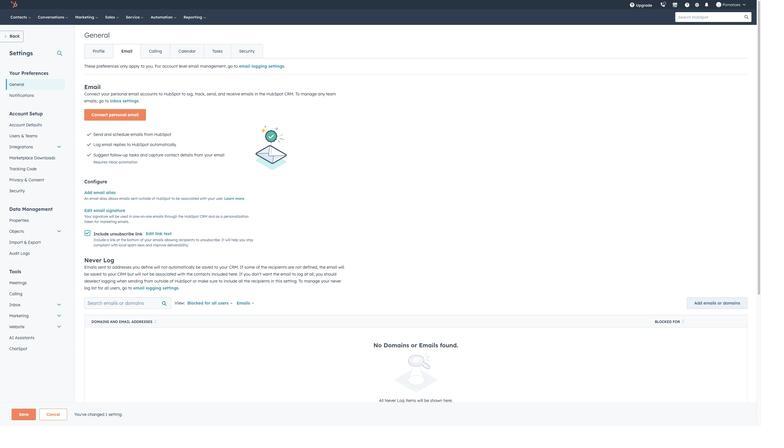 Task type: vqa. For each thing, say whether or not it's contained in the screenshot.
Included
yes



Task type: locate. For each thing, give the bounding box(es) containing it.
saved up contacts
[[202, 265, 213, 270]]

and right send,
[[218, 92, 225, 97]]

1 vertical spatial include
[[94, 238, 106, 243]]

press to sort. image inside blocked for button
[[682, 320, 684, 324]]

log
[[93, 142, 101, 148], [103, 257, 114, 264], [397, 399, 404, 404]]

all left users,
[[104, 286, 109, 291]]

1 horizontal spatial calling
[[149, 49, 162, 54]]

email inside connect your personal email accounts to hubspot to log, track, send, and receive emails in the hubspot crm. to manage any team emails, go to
[[128, 92, 139, 97]]

0 vertical spatial your
[[9, 70, 20, 76]]

0 vertical spatial at
[[116, 238, 120, 243]]

1 horizontal spatial settings
[[163, 286, 179, 291]]

1 vertical spatial crm
[[117, 272, 126, 277]]

here. up include
[[229, 272, 238, 277]]

1 vertical spatial your
[[84, 215, 92, 219]]

press to sort. image inside domains and email addresses button
[[154, 320, 157, 324]]

menu item
[[656, 0, 658, 9]]

not down define at the left of page
[[142, 272, 148, 277]]

you right all,
[[316, 272, 323, 277]]

1 vertical spatial a
[[107, 238, 109, 243]]

if left some
[[240, 265, 243, 270]]

from inside suggest follow-up tasks and capture contact details from your email requires inbox automation
[[194, 153, 203, 158]]

0 vertical spatial all
[[238, 279, 243, 284]]

1 horizontal spatial emails
[[237, 301, 250, 306]]

website button
[[6, 322, 65, 333]]

2 vertical spatial settings
[[163, 286, 179, 291]]

contacts link
[[7, 9, 34, 25]]

through
[[164, 215, 177, 219]]

from right details
[[194, 153, 203, 158]]

2 include from the top
[[94, 238, 106, 243]]

make
[[198, 279, 208, 284]]

of up don't
[[256, 265, 260, 270]]

all
[[238, 279, 243, 284], [104, 286, 109, 291], [212, 301, 217, 306]]

add email alias an email alias allows emails sent outside of hubspot to be associated with your user. learn more .
[[84, 190, 245, 201]]

1 horizontal spatial all
[[212, 301, 217, 306]]

1 vertical spatial email
[[84, 83, 101, 91]]

recipients
[[179, 238, 195, 243], [268, 265, 287, 270], [251, 279, 270, 284]]

emails right receive
[[241, 92, 254, 97]]

token
[[84, 220, 93, 224]]

calendar link
[[170, 44, 204, 58]]

and left as
[[208, 215, 215, 219]]

notifications
[[9, 93, 34, 98]]

0 vertical spatial blocked
[[187, 301, 203, 306]]

an
[[84, 197, 89, 201]]

edit for link
[[146, 231, 154, 237]]

blocked inside popup button
[[187, 301, 203, 306]]

crm inside emails sent to addresses you define will not automatically be saved to your crm. if some of the recipients are not defined, the email will be saved to your crm but will not be associated with the contacts included here. if you don't want the email to log at all, you should deselect logging when sending from outside of hubspot or make sure to include all the recipients in this setting. to manage your never log list for all users, go to
[[117, 272, 126, 277]]

security
[[239, 49, 255, 54], [9, 189, 25, 194]]

emails for emails
[[237, 301, 250, 306]]

logging
[[252, 64, 267, 69], [101, 279, 116, 284], [146, 286, 161, 291]]

2 account from the top
[[9, 123, 25, 128]]

0 vertical spatial recipients
[[179, 238, 195, 243]]

& right privacy
[[24, 178, 27, 183]]

0 horizontal spatial outside
[[139, 197, 151, 201]]

.
[[284, 64, 285, 69], [139, 98, 139, 104], [244, 197, 245, 201], [179, 286, 179, 291]]

be up through
[[176, 197, 180, 201]]

associated
[[181, 197, 199, 201], [155, 272, 176, 277]]

allows
[[108, 197, 118, 201]]

signature down 'edit email signature' button
[[93, 215, 108, 219]]

email left addresses
[[119, 320, 130, 325]]

& left export
[[24, 240, 27, 245]]

to inside add email alias an email alias allows emails sent outside of hubspot to be associated with your user. learn more .
[[172, 197, 175, 201]]

1 vertical spatial calling link
[[6, 289, 65, 300]]

but
[[127, 272, 134, 277]]

calling icon image
[[660, 2, 666, 8]]

sent up one-
[[131, 197, 138, 201]]

never
[[84, 257, 102, 264], [385, 399, 396, 404]]

2 horizontal spatial with
[[200, 197, 207, 201]]

1 vertical spatial log
[[84, 286, 90, 291]]

press to sort. element
[[154, 320, 157, 325], [682, 320, 684, 325]]

your
[[9, 70, 20, 76], [84, 215, 92, 219]]

blocked for blocked for
[[655, 320, 672, 325]]

help button
[[682, 0, 692, 9]]

1 vertical spatial logging
[[101, 279, 116, 284]]

1 vertical spatial marketing
[[9, 314, 29, 319]]

recipients up want on the left
[[268, 265, 287, 270]]

users & teams
[[9, 134, 37, 139]]

0 vertical spatial with
[[200, 197, 207, 201]]

1 press to sort. element from the left
[[154, 320, 157, 325]]

1 horizontal spatial marketing
[[75, 15, 95, 19]]

not right define at the left of page
[[161, 265, 167, 270]]

0 vertical spatial saved
[[202, 265, 213, 270]]

sent
[[131, 197, 138, 201], [98, 265, 106, 270]]

save
[[19, 412, 29, 418]]

personal up the inbox settings link
[[111, 92, 127, 97]]

connect up emails,
[[84, 92, 100, 97]]

at inside edit link text include a link at the bottom of your emails allowing recipients to unsubscribe. it will help you stay compliant with local spam laws and improve deliverability.
[[116, 238, 120, 243]]

press to sort. element right addresses
[[154, 320, 157, 325]]

in inside connect your personal email accounts to hubspot to log, track, send, and receive emails in the hubspot crm. to manage any team emails, go to
[[255, 92, 258, 97]]

or inside button
[[718, 301, 722, 306]]

press to sort. element inside blocked for button
[[682, 320, 684, 325]]

edit up token
[[84, 208, 92, 213]]

at down include unsubscribe link
[[116, 238, 120, 243]]

tyler black image
[[716, 2, 722, 7]]

search button
[[742, 12, 752, 22]]

2 horizontal spatial emails
[[419, 342, 438, 349]]

your left preferences
[[9, 70, 20, 76]]

will up marketing
[[109, 215, 114, 219]]

pomatoes
[[723, 2, 741, 7]]

account for account setup
[[9, 111, 28, 117]]

emails right allows
[[119, 197, 130, 201]]

objects button
[[6, 226, 65, 237]]

saved up deselect
[[90, 272, 102, 277]]

outside up email logging settings . at the left of page
[[154, 279, 169, 284]]

marketing button
[[6, 311, 65, 322]]

email logging settings link for these preferences only apply to you. for account level email management, go to email logging settings .
[[239, 64, 284, 69]]

0 horizontal spatial press to sort. element
[[154, 320, 157, 325]]

consent
[[28, 178, 44, 183]]

account inside account defaults link
[[9, 123, 25, 128]]

1 press to sort. image from the left
[[154, 320, 157, 324]]

0 vertical spatial or
[[193, 279, 197, 284]]

0 vertical spatial outside
[[139, 197, 151, 201]]

logging inside emails sent to addresses you define will not automatically be saved to your crm. if some of the recipients are not defined, the email will be saved to your crm but will not be associated with the contacts included here. if you don't want the email to log at all, you should deselect logging when sending from outside of hubspot or make sure to include all the recipients in this setting. to manage your never log list for all users, go to
[[101, 279, 116, 284]]

from up "log email replies to hubspot automatically"
[[144, 132, 153, 137]]

0 horizontal spatial associated
[[155, 272, 176, 277]]

with left contacts
[[177, 272, 185, 277]]

crm left as
[[200, 215, 207, 219]]

be left used
[[115, 215, 119, 219]]

log up addresses
[[103, 257, 114, 264]]

1 vertical spatial manage
[[304, 279, 320, 284]]

on-
[[140, 215, 146, 219]]

1 horizontal spatial or
[[411, 342, 417, 349]]

email logging settings link
[[239, 64, 284, 69], [133, 286, 179, 291]]

connect inside connect your personal email accounts to hubspot to log, track, send, and receive emails in the hubspot crm. to manage any team emails, go to
[[84, 92, 100, 97]]

to left any
[[295, 92, 300, 97]]

hubspot inside edit email signature your signature will be used in one-on-one emails through the hubspot crm and as a personalization token for marketing emails.
[[184, 215, 199, 219]]

audit
[[9, 251, 19, 256]]

general
[[84, 31, 110, 39], [9, 82, 24, 87]]

blocked inside button
[[655, 320, 672, 325]]

configure
[[84, 179, 107, 185]]

edit email signature your signature will be used in one-on-one emails through the hubspot crm and as a personalization token for marketing emails.
[[84, 208, 249, 224]]

email
[[121, 49, 132, 54], [84, 83, 101, 91], [119, 320, 130, 325]]

general inside your preferences element
[[9, 82, 24, 87]]

1 horizontal spatial link
[[135, 232, 142, 237]]

automatically up capture
[[150, 142, 176, 148]]

edit inside edit link text include a link at the bottom of your emails allowing recipients to unsubscribe. it will help you stay compliant with local spam laws and improve deliverability.
[[146, 231, 154, 237]]

general up notifications
[[9, 82, 24, 87]]

2 horizontal spatial go
[[228, 64, 233, 69]]

for inside blocked for button
[[673, 320, 680, 325]]

0 horizontal spatial saved
[[90, 272, 102, 277]]

of inside edit link text include a link at the bottom of your emails allowing recipients to unsubscribe. it will help you stay compliant with local spam laws and improve deliverability.
[[140, 238, 144, 243]]

and down "search emails or domains" 'search field'
[[110, 320, 118, 325]]

1 vertical spatial &
[[24, 178, 27, 183]]

1 vertical spatial or
[[718, 301, 722, 306]]

Search HubSpot search field
[[675, 12, 746, 22]]

a right as
[[221, 215, 223, 219]]

1 horizontal spatial a
[[221, 215, 223, 219]]

go right management,
[[228, 64, 233, 69]]

a up 'compliant'
[[107, 238, 109, 243]]

never log
[[84, 257, 114, 264]]

general up profile
[[84, 31, 110, 39]]

1 vertical spatial in
[[129, 215, 132, 219]]

all left users on the left bottom of page
[[212, 301, 217, 306]]

0 vertical spatial general
[[84, 31, 110, 39]]

account setup
[[9, 111, 43, 117]]

0 horizontal spatial emails
[[84, 265, 97, 270]]

email up emails,
[[84, 83, 101, 91]]

email inside button
[[128, 112, 139, 118]]

outside up on- in the bottom left of the page
[[139, 197, 151, 201]]

emails inside popup button
[[237, 301, 250, 306]]

only
[[120, 64, 128, 69]]

connect
[[84, 92, 100, 97], [92, 112, 108, 118]]

of up one
[[152, 197, 155, 201]]

2 vertical spatial &
[[24, 240, 27, 245]]

account up users
[[9, 123, 25, 128]]

your preferences element
[[6, 70, 65, 101]]

of up 'laws'
[[140, 238, 144, 243]]

emails inside edit email signature your signature will be used in one-on-one emails through the hubspot crm and as a personalization token for marketing emails.
[[153, 215, 163, 219]]

1 vertical spatial edit
[[146, 231, 154, 237]]

1 vertical spatial general
[[9, 82, 24, 87]]

menu containing pomatoes
[[626, 0, 750, 9]]

2 vertical spatial logging
[[146, 286, 161, 291]]

not
[[161, 265, 167, 270], [295, 265, 302, 270], [142, 272, 148, 277]]

ai assistants
[[9, 336, 34, 341]]

0 vertical spatial marketing
[[75, 15, 95, 19]]

will right define at the left of page
[[154, 265, 160, 270]]

calling for topmost calling 'link'
[[149, 49, 162, 54]]

1 horizontal spatial outside
[[154, 279, 169, 284]]

personal down the inbox settings link
[[109, 112, 126, 118]]

2 vertical spatial in
[[271, 279, 274, 284]]

email up only at the left of page
[[121, 49, 132, 54]]

press to sort. image for domains and email addresses
[[154, 320, 157, 324]]

and right the tasks
[[140, 153, 148, 158]]

0 vertical spatial go
[[228, 64, 233, 69]]

& for consent
[[24, 178, 27, 183]]

list
[[91, 286, 97, 291]]

log left all,
[[297, 272, 303, 277]]

0 vertical spatial logging
[[252, 64, 267, 69]]

or for add emails or domains
[[718, 301, 722, 306]]

marketing inside "link"
[[75, 15, 95, 19]]

log left list
[[84, 286, 90, 291]]

& inside users & teams link
[[21, 134, 24, 139]]

spam
[[127, 243, 137, 248]]

1 vertical spatial crm.
[[229, 265, 239, 270]]

account defaults link
[[6, 120, 65, 131]]

these
[[84, 64, 95, 69]]

1 horizontal spatial press to sort. image
[[682, 320, 684, 324]]

1 horizontal spatial go
[[122, 286, 127, 291]]

1 horizontal spatial calling link
[[141, 44, 170, 58]]

to inside emails sent to addresses you define will not automatically be saved to your crm. if some of the recipients are not defined, the email will be saved to your crm but will not be associated with the contacts included here. if you don't want the email to log at all, you should deselect logging when sending from outside of hubspot or make sure to include all the recipients in this setting. to manage your never log list for all users, go to
[[299, 279, 303, 284]]

0 vertical spatial domains
[[92, 320, 109, 325]]

go inside emails sent to addresses you define will not automatically be saved to your crm. if some of the recipients are not defined, the email will be saved to your crm but will not be associated with the contacts included here. if you don't want the email to log at all, you should deselect logging when sending from outside of hubspot or make sure to include all the recipients in this setting. to manage your never log list for all users, go to
[[122, 286, 127, 291]]

service
[[126, 15, 141, 19]]

emails button
[[233, 298, 258, 309]]

manage left any
[[301, 92, 317, 97]]

include unsubscribe link
[[94, 232, 142, 237]]

alias up allows
[[106, 190, 116, 196]]

0 vertical spatial never
[[84, 257, 102, 264]]

here. right shown
[[444, 399, 453, 404]]

in left one-
[[129, 215, 132, 219]]

be inside add email alias an email alias allows emails sent outside of hubspot to be associated with your user. learn more .
[[176, 197, 180, 201]]

0 horizontal spatial calling
[[9, 292, 22, 297]]

your inside suggest follow-up tasks and capture contact details from your email requires inbox automation
[[204, 153, 213, 158]]

a inside edit link text include a link at the bottom of your emails allowing recipients to unsubscribe. it will help you stay compliant with local spam laws and improve deliverability.
[[107, 238, 109, 243]]

account setup element
[[6, 111, 65, 197]]

in right receive
[[255, 92, 258, 97]]

emails inside edit link text include a link at the bottom of your emails allowing recipients to unsubscribe. it will help you stay compliant with local spam laws and improve deliverability.
[[153, 238, 163, 243]]

your right details
[[204, 153, 213, 158]]

calling inside navigation
[[149, 49, 162, 54]]

the inside edit link text include a link at the bottom of your emails allowing recipients to unsubscribe. it will help you stay compliant with local spam laws and improve deliverability.
[[121, 238, 126, 243]]

0 vertical spatial log
[[297, 272, 303, 277]]

setting. right 1
[[109, 412, 123, 418]]

manage inside emails sent to addresses you define will not automatically be saved to your crm. if some of the recipients are not defined, the email will be saved to your crm but will not be associated with the contacts included here. if you don't want the email to log at all, you should deselect logging when sending from outside of hubspot or make sure to include all the recipients in this setting. to manage your never log list for all users, go to
[[304, 279, 320, 284]]

with left 'local'
[[111, 243, 118, 248]]

0 horizontal spatial all
[[104, 286, 109, 291]]

account
[[9, 111, 28, 117], [9, 123, 25, 128]]

track,
[[195, 92, 206, 97]]

press to sort. image right addresses
[[154, 320, 157, 324]]

or inside emails sent to addresses you define will not automatically be saved to your crm. if some of the recipients are not defined, the email will be saved to your crm but will not be associated with the contacts included here. if you don't want the email to log at all, you should deselect logging when sending from outside of hubspot or make sure to include all the recipients in this setting. to manage your never log list for all users, go to
[[193, 279, 197, 284]]

a inside edit email signature your signature will be used in one-on-one emails through the hubspot crm and as a personalization token for marketing emails.
[[221, 215, 223, 219]]

2 vertical spatial log
[[397, 399, 404, 404]]

edit up improve
[[146, 231, 154, 237]]

press to sort. element for domains and email addresses
[[154, 320, 157, 325]]

1 vertical spatial with
[[111, 243, 118, 248]]

to down defined,
[[299, 279, 303, 284]]

0 vertical spatial edit
[[84, 208, 92, 213]]

automatically inside emails sent to addresses you define will not automatically be saved to your crm. if some of the recipients are not defined, the email will be saved to your crm but will not be associated with the contacts included here. if you don't want the email to log at all, you should deselect logging when sending from outside of hubspot or make sure to include all the recipients in this setting. to manage your never log list for all users, go to
[[169, 265, 195, 270]]

security for bottommost 'security' link
[[9, 189, 25, 194]]

recipients inside edit link text include a link at the bottom of your emails allowing recipients to unsubscribe. it will help you stay compliant with local spam laws and improve deliverability.
[[179, 238, 195, 243]]

2 vertical spatial all
[[212, 301, 217, 306]]

0 horizontal spatial or
[[193, 279, 197, 284]]

account up account defaults
[[9, 111, 28, 117]]

add up blocked for button
[[694, 301, 702, 306]]

never right all
[[385, 399, 396, 404]]

outside inside add email alias an email alias allows emails sent outside of hubspot to be associated with your user. learn more .
[[139, 197, 151, 201]]

if left don't
[[239, 272, 242, 277]]

0 vertical spatial personal
[[111, 92, 127, 97]]

1 vertical spatial security link
[[6, 186, 65, 197]]

emails left domains
[[704, 301, 717, 306]]

press to sort. image
[[154, 320, 157, 324], [682, 320, 684, 324]]

add inside button
[[694, 301, 702, 306]]

calling for leftmost calling 'link'
[[9, 292, 22, 297]]

personal inside connect your personal email accounts to hubspot to log, track, send, and receive emails in the hubspot crm. to manage any team emails, go to
[[111, 92, 127, 97]]

0 vertical spatial to
[[295, 92, 300, 97]]

link up bottom
[[135, 232, 142, 237]]

0 horizontal spatial crm
[[117, 272, 126, 277]]

1 vertical spatial never
[[385, 399, 396, 404]]

emails up improve
[[153, 238, 163, 243]]

this
[[275, 279, 282, 284]]

in left this
[[271, 279, 274, 284]]

sent inside add email alias an email alias allows emails sent outside of hubspot to be associated with your user. learn more .
[[131, 197, 138, 201]]

if
[[240, 265, 243, 270], [239, 272, 242, 277]]

2 vertical spatial with
[[177, 272, 185, 277]]

and right 'laws'
[[146, 243, 152, 248]]

will right it
[[225, 238, 230, 243]]

your up token
[[84, 215, 92, 219]]

domains
[[92, 320, 109, 325], [384, 342, 409, 349]]

calling inside tools element
[[9, 292, 22, 297]]

one
[[146, 215, 152, 219]]

will inside edit link text include a link at the bottom of your emails allowing recipients to unsubscribe. it will help you stay compliant with local spam laws and improve deliverability.
[[225, 238, 230, 243]]

crm
[[200, 215, 207, 219], [117, 272, 126, 277]]

1 vertical spatial alias
[[100, 197, 107, 201]]

sending
[[128, 279, 143, 284]]

& inside import & export link
[[24, 240, 27, 245]]

connect for connect your personal email accounts to hubspot to log, track, send, and receive emails in the hubspot crm. to manage any team emails, go to
[[84, 92, 100, 97]]

log down send
[[93, 142, 101, 148]]

integrations button
[[6, 142, 65, 153]]

add up an
[[84, 190, 92, 196]]

contact
[[165, 153, 179, 158]]

all
[[379, 399, 384, 404]]

emails down the never log
[[84, 265, 97, 270]]

recipients up 'deliverability.'
[[179, 238, 195, 243]]

emails inside add email alias an email alias allows emails sent outside of hubspot to be associated with your user. learn more .
[[119, 197, 130, 201]]

2 horizontal spatial logging
[[252, 64, 267, 69]]

press to sort. element inside domains and email addresses button
[[154, 320, 157, 325]]

from
[[144, 132, 153, 137], [194, 153, 203, 158], [144, 279, 153, 284]]

0 horizontal spatial general
[[9, 82, 24, 87]]

1 horizontal spatial press to sort. element
[[682, 320, 684, 325]]

2 press to sort. element from the left
[[682, 320, 684, 325]]

and inside button
[[110, 320, 118, 325]]

shown
[[430, 399, 442, 404]]

at
[[116, 238, 120, 243], [304, 272, 308, 277]]

2 horizontal spatial or
[[718, 301, 722, 306]]

import & export
[[9, 240, 41, 245]]

1 vertical spatial account
[[9, 123, 25, 128]]

0 horizontal spatial settings
[[123, 98, 139, 104]]

& for teams
[[21, 134, 24, 139]]

settings image
[[694, 2, 700, 8]]

alias down add email alias button
[[100, 197, 107, 201]]

chatspot link
[[6, 344, 65, 355]]

crm. inside emails sent to addresses you define will not automatically be saved to your crm. if some of the recipients are not defined, the email will be saved to your crm but will not be associated with the contacts included here. if you don't want the email to log at all, you should deselect logging when sending from outside of hubspot or make sure to include all the recipients in this setting. to manage your never log list for all users, go to
[[229, 265, 239, 270]]

users & teams link
[[6, 131, 65, 142]]

for inside edit email signature your signature will be used in one-on-one emails through the hubspot crm and as a personalization token for marketing emails.
[[94, 220, 99, 224]]

inbox down follow-
[[108, 160, 117, 164]]

signature up used
[[106, 208, 125, 213]]

menu
[[626, 0, 750, 9]]

connect personal email button
[[84, 109, 146, 121]]

be up deselect
[[84, 272, 89, 277]]

you right help
[[239, 238, 245, 243]]

account for account defaults
[[9, 123, 25, 128]]

& inside privacy & consent link
[[24, 178, 27, 183]]

marketing inside button
[[9, 314, 29, 319]]

1 vertical spatial go
[[99, 98, 104, 104]]

found.
[[440, 342, 458, 349]]

0 horizontal spatial log
[[93, 142, 101, 148]]

users
[[9, 134, 20, 139]]

1 horizontal spatial your
[[84, 215, 92, 219]]

setup
[[29, 111, 43, 117]]

1 horizontal spatial add
[[694, 301, 702, 306]]

edit inside edit email signature your signature will be used in one-on-one emails through the hubspot crm and as a personalization token for marketing emails.
[[84, 208, 92, 213]]

navigation
[[84, 44, 263, 59]]

1 horizontal spatial never
[[385, 399, 396, 404]]

1 account from the top
[[9, 111, 28, 117]]

laws
[[137, 243, 145, 248]]

connect inside button
[[92, 112, 108, 118]]

and
[[218, 92, 225, 97], [104, 132, 112, 137], [140, 153, 148, 158], [208, 215, 215, 219], [146, 243, 152, 248], [110, 320, 118, 325]]

setting. inside emails sent to addresses you define will not automatically be saved to your crm. if some of the recipients are not defined, the email will be saved to your crm but will not be associated with the contacts included here. if you don't want the email to log at all, you should deselect logging when sending from outside of hubspot or make sure to include all the recipients in this setting. to manage your never log list for all users, go to
[[283, 279, 298, 284]]

send
[[93, 132, 103, 137]]

0 horizontal spatial security link
[[6, 186, 65, 197]]

emails inside emails sent to addresses you define will not automatically be saved to your crm. if some of the recipients are not defined, the email will be saved to your crm but will not be associated with the contacts included here. if you don't want the email to log at all, you should deselect logging when sending from outside of hubspot or make sure to include all the recipients in this setting. to manage your never log list for all users, go to
[[84, 265, 97, 270]]

import & export link
[[6, 237, 65, 248]]

1 horizontal spatial crm
[[200, 215, 207, 219]]

in inside edit email signature your signature will be used in one-on-one emails through the hubspot crm and as a personalization token for marketing emails.
[[129, 215, 132, 219]]

to inside connect your personal email accounts to hubspot to log, track, send, and receive emails in the hubspot crm. to manage any team emails, go to
[[295, 92, 300, 97]]

your up 'laws'
[[144, 238, 152, 243]]

calling up for
[[149, 49, 162, 54]]

never down 'compliant'
[[84, 257, 102, 264]]

2 press to sort. image from the left
[[682, 320, 684, 324]]

manage down all,
[[304, 279, 320, 284]]

0 vertical spatial associated
[[181, 197, 199, 201]]

don't
[[252, 272, 262, 277]]

recipients down don't
[[251, 279, 270, 284]]

should
[[324, 272, 336, 277]]

security inside account setup element
[[9, 189, 25, 194]]

preferences
[[96, 64, 119, 69]]

connect down emails,
[[92, 112, 108, 118]]

2 vertical spatial or
[[411, 342, 417, 349]]

your inside your preferences element
[[9, 70, 20, 76]]

1 horizontal spatial log
[[297, 272, 303, 277]]



Task type: describe. For each thing, give the bounding box(es) containing it.
domains inside button
[[92, 320, 109, 325]]

your down the should
[[321, 279, 330, 284]]

account
[[162, 64, 178, 69]]

some
[[244, 265, 255, 270]]

associated inside emails sent to addresses you define will not automatically be saved to your crm. if some of the recipients are not defined, the email will be saved to your crm but will not be associated with the contacts included here. if you don't want the email to log at all, you should deselect logging when sending from outside of hubspot or make sure to include all the recipients in this setting. to manage your never log list for all users, go to
[[155, 272, 176, 277]]

navigation containing profile
[[84, 44, 263, 59]]

tools
[[9, 269, 21, 275]]

crm inside edit email signature your signature will be used in one-on-one emails through the hubspot crm and as a personalization token for marketing emails.
[[200, 215, 207, 219]]

email inside domains and email addresses button
[[119, 320, 130, 325]]

you down some
[[244, 272, 251, 277]]

your inside edit link text include a link at the bottom of your emails allowing recipients to unsubscribe. it will help you stay compliant with local spam laws and improve deliverability.
[[144, 238, 152, 243]]

0 vertical spatial log
[[93, 142, 101, 148]]

of up email logging settings . at the left of page
[[170, 279, 174, 284]]

1 vertical spatial signature
[[93, 215, 108, 219]]

2 vertical spatial emails
[[419, 342, 438, 349]]

you've changed 1 setting.
[[74, 412, 123, 418]]

email inside edit email signature your signature will be used in one-on-one emails through the hubspot crm and as a personalization token for marketing emails.
[[94, 208, 105, 213]]

manage inside connect your personal email accounts to hubspot to log, track, send, and receive emails in the hubspot crm. to manage any team emails, go to
[[301, 92, 317, 97]]

hubspot inside add email alias an email alias allows emails sent outside of hubspot to be associated with your user. learn more .
[[156, 197, 171, 201]]

. inside add email alias an email alias allows emails sent outside of hubspot to be associated with your user. learn more .
[[244, 197, 245, 201]]

1 horizontal spatial log
[[103, 257, 114, 264]]

marketing link
[[72, 9, 102, 25]]

personal inside button
[[109, 112, 126, 118]]

emails inside "add emails or domains" button
[[704, 301, 717, 306]]

included
[[212, 272, 228, 277]]

accounts
[[140, 92, 158, 97]]

help
[[231, 238, 238, 243]]

addresses
[[112, 265, 132, 270]]

include
[[224, 279, 237, 284]]

addresses
[[131, 320, 152, 325]]

users
[[218, 301, 229, 306]]

the inside connect your personal email accounts to hubspot to log, track, send, and receive emails in the hubspot crm. to manage any team emails, go to
[[259, 92, 265, 97]]

with inside edit link text include a link at the bottom of your emails allowing recipients to unsubscribe. it will help you stay compliant with local spam laws and improve deliverability.
[[111, 243, 118, 248]]

suggest
[[93, 153, 109, 158]]

you up but
[[133, 265, 140, 270]]

will inside edit email signature your signature will be used in one-on-one emails through the hubspot crm and as a personalization token for marketing emails.
[[109, 215, 114, 219]]

1 vertical spatial if
[[239, 272, 242, 277]]

domains and email addresses button
[[84, 315, 648, 328]]

want
[[263, 272, 272, 277]]

for inside emails sent to addresses you define will not automatically be saved to your crm. if some of the recipients are not defined, the email will be saved to your crm but will not be associated with the contacts included here. if you don't want the email to log at all, you should deselect logging when sending from outside of hubspot or make sure to include all the recipients in this setting. to manage your never log list for all users, go to
[[98, 286, 103, 291]]

1 vertical spatial recipients
[[268, 265, 287, 270]]

send,
[[207, 92, 217, 97]]

all,
[[309, 272, 315, 277]]

profile link
[[85, 44, 113, 58]]

marketplaces button
[[669, 0, 681, 9]]

improve
[[153, 243, 166, 248]]

0 vertical spatial calling link
[[141, 44, 170, 58]]

1 horizontal spatial domains
[[384, 342, 409, 349]]

conversations link
[[34, 9, 72, 25]]

data management element
[[6, 206, 65, 259]]

marketplaces image
[[673, 3, 678, 8]]

include inside edit link text include a link at the bottom of your emails allowing recipients to unsubscribe. it will help you stay compliant with local spam laws and improve deliverability.
[[94, 238, 106, 243]]

and inside edit email signature your signature will be used in one-on-one emails through the hubspot crm and as a personalization token for marketing emails.
[[208, 215, 215, 219]]

never
[[331, 279, 341, 284]]

Search emails or domains search field
[[84, 298, 171, 309]]

in inside emails sent to addresses you define will not automatically be saved to your crm. if some of the recipients are not defined, the email will be saved to your crm but will not be associated with the contacts included here. if you don't want the email to log at all, you should deselect logging when sending from outside of hubspot or make sure to include all the recipients in this setting. to manage your never log list for all users, go to
[[271, 279, 274, 284]]

will up never
[[338, 265, 344, 270]]

press to sort. image for blocked for
[[682, 320, 684, 324]]

and inside suggest follow-up tasks and capture contact details from your email requires inbox automation
[[140, 153, 148, 158]]

account defaults
[[9, 123, 42, 128]]

2 vertical spatial recipients
[[251, 279, 270, 284]]

1 horizontal spatial saved
[[202, 265, 213, 270]]

your inside add email alias an email alias allows emails sent outside of hubspot to be associated with your user. learn more .
[[208, 197, 215, 201]]

be down define at the left of page
[[150, 272, 154, 277]]

0 horizontal spatial log
[[84, 286, 90, 291]]

will right but
[[135, 272, 141, 277]]

preferences
[[21, 70, 48, 76]]

0 vertical spatial if
[[240, 265, 243, 270]]

for inside blocked for all users popup button
[[205, 301, 211, 306]]

the inside edit email signature your signature will be used in one-on-one emails through the hubspot crm and as a personalization token for marketing emails.
[[178, 215, 183, 219]]

or for no domains or emails found.
[[411, 342, 417, 349]]

reporting link
[[180, 9, 210, 25]]

2 horizontal spatial settings
[[268, 64, 284, 69]]

notifications image
[[704, 3, 709, 8]]

follow-
[[110, 153, 123, 158]]

automation link
[[147, 9, 180, 25]]

2 horizontal spatial not
[[295, 265, 302, 270]]

defaults
[[26, 123, 42, 128]]

at inside emails sent to addresses you define will not automatically be saved to your crm. if some of the recipients are not defined, the email will be saved to your crm but will not be associated with the contacts included here. if you don't want the email to log at all, you should deselect logging when sending from outside of hubspot or make sure to include all the recipients in this setting. to manage your never log list for all users, go to
[[304, 272, 308, 277]]

hubspot link
[[7, 1, 22, 8]]

upgrade image
[[630, 3, 635, 8]]

add email alias button
[[84, 189, 116, 196]]

add for add emails or domains
[[694, 301, 702, 306]]

search image
[[745, 15, 749, 19]]

upgrade
[[636, 3, 652, 8]]

0 vertical spatial email
[[121, 49, 132, 54]]

schedule
[[113, 132, 129, 137]]

emails for emails sent to addresses you define will not automatically be saved to your crm. if some of the recipients are not defined, the email will be saved to your crm but will not be associated with the contacts included here. if you don't want the email to log at all, you should deselect logging when sending from outside of hubspot or make sure to include all the recipients in this setting. to manage your never log list for all users, go to
[[84, 265, 97, 270]]

with inside emails sent to addresses you define will not automatically be saved to your crm. if some of the recipients are not defined, the email will be saved to your crm but will not be associated with the contacts included here. if you don't want the email to log at all, you should deselect logging when sending from outside of hubspot or make sure to include all the recipients in this setting. to manage your never log list for all users, go to
[[177, 272, 185, 277]]

and inside connect your personal email accounts to hubspot to log, track, send, and receive emails in the hubspot crm. to manage any team emails, go to
[[218, 92, 225, 97]]

email inside suggest follow-up tasks and capture contact details from your email requires inbox automation
[[214, 153, 224, 158]]

crm. inside connect your personal email accounts to hubspot to log, track, send, and receive emails in the hubspot crm. to manage any team emails, go to
[[284, 92, 294, 97]]

contacts
[[10, 15, 28, 19]]

hubspot inside emails sent to addresses you define will not automatically be saved to your crm. if some of the recipients are not defined, the email will be saved to your crm but will not be associated with the contacts included here. if you don't want the email to log at all, you should deselect logging when sending from outside of hubspot or make sure to include all the recipients in this setting. to manage your never log list for all users, go to
[[175, 279, 192, 284]]

suggest follow-up tasks and capture contact details from your email requires inbox automation
[[93, 153, 224, 164]]

assistants
[[15, 336, 34, 341]]

send and schedule emails from hubspot
[[93, 132, 171, 137]]

1 vertical spatial here.
[[444, 399, 453, 404]]

as
[[216, 215, 220, 219]]

notifications button
[[702, 0, 712, 9]]

connect for connect personal email
[[92, 112, 108, 118]]

management,
[[200, 64, 227, 69]]

tools element
[[6, 269, 65, 355]]

your up included
[[219, 265, 228, 270]]

sure
[[210, 279, 218, 284]]

connect personal email
[[92, 112, 139, 118]]

with inside add email alias an email alias allows emails sent outside of hubspot to be associated with your user. learn more .
[[200, 197, 207, 201]]

when
[[117, 279, 127, 284]]

add emails or domains
[[694, 301, 740, 306]]

up
[[123, 153, 128, 158]]

all never log items will be shown here.
[[379, 399, 453, 404]]

privacy & consent link
[[6, 175, 65, 186]]

management
[[22, 207, 53, 212]]

& for export
[[24, 240, 27, 245]]

will right items on the right bottom of the page
[[417, 399, 423, 404]]

save button
[[12, 409, 36, 421]]

go inside connect your personal email accounts to hubspot to log, track, send, and receive emails in the hubspot crm. to manage any team emails, go to
[[99, 98, 104, 104]]

0 vertical spatial signature
[[106, 208, 125, 213]]

you.
[[146, 64, 154, 69]]

0 horizontal spatial setting.
[[109, 412, 123, 418]]

press to sort. element for blocked for
[[682, 320, 684, 325]]

2 horizontal spatial link
[[155, 231, 163, 237]]

1 horizontal spatial general
[[84, 31, 110, 39]]

replies
[[113, 142, 126, 148]]

emails sent to addresses you define will not automatically be saved to your crm. if some of the recipients are not defined, the email will be saved to your crm but will not be associated with the contacts included here. if you don't want the email to log at all, you should deselect logging when sending from outside of hubspot or make sure to include all the recipients in this setting. to manage your never log list for all users, go to
[[84, 265, 344, 291]]

be up contacts
[[196, 265, 201, 270]]

from inside emails sent to addresses you define will not automatically be saved to your crm. if some of the recipients are not defined, the email will be saved to your crm but will not be associated with the contacts included here. if you don't want the email to log at all, you should deselect logging when sending from outside of hubspot or make sure to include all the recipients in this setting. to manage your never log list for all users, go to
[[144, 279, 153, 284]]

back
[[10, 34, 20, 39]]

blocked for blocked for all users
[[187, 301, 203, 306]]

and right send
[[104, 132, 112, 137]]

personalization
[[224, 215, 249, 219]]

inbox inside suggest follow-up tasks and capture contact details from your email requires inbox automation
[[108, 160, 117, 164]]

blocked for button
[[648, 315, 747, 328]]

are
[[288, 265, 294, 270]]

0 vertical spatial from
[[144, 132, 153, 137]]

email logging settings link for email logging settings .
[[133, 286, 179, 291]]

and inside edit link text include a link at the bottom of your emails allowing recipients to unsubscribe. it will help you stay compliant with local spam laws and improve deliverability.
[[146, 243, 152, 248]]

properties
[[9, 218, 29, 223]]

emails up "log email replies to hubspot automatically"
[[131, 132, 143, 137]]

privacy & consent
[[9, 178, 44, 183]]

0 vertical spatial inbox
[[110, 98, 121, 104]]

all inside popup button
[[212, 301, 217, 306]]

sent inside emails sent to addresses you define will not automatically be saved to your crm. if some of the recipients are not defined, the email will be saved to your crm but will not be associated with the contacts included here. if you don't want the email to log at all, you should deselect logging when sending from outside of hubspot or make sure to include all the recipients in this setting. to manage your never log list for all users, go to
[[98, 265, 106, 270]]

of inside add email alias an email alias allows emails sent outside of hubspot to be associated with your user. learn more .
[[152, 197, 155, 201]]

edit link text button
[[146, 231, 172, 238]]

here. inside emails sent to addresses you define will not automatically be saved to your crm. if some of the recipients are not defined, the email will be saved to your crm but will not be associated with the contacts included here. if you don't want the email to log at all, you should deselect logging when sending from outside of hubspot or make sure to include all the recipients in this setting. to manage your never log list for all users, go to
[[229, 272, 238, 277]]

1 include from the top
[[94, 232, 109, 237]]

0 vertical spatial automatically
[[150, 142, 176, 148]]

be inside edit email signature your signature will be used in one-on-one emails through the hubspot crm and as a personalization token for marketing emails.
[[115, 215, 119, 219]]

1 horizontal spatial not
[[161, 265, 167, 270]]

used
[[120, 215, 128, 219]]

be left shown
[[424, 399, 429, 404]]

items
[[406, 399, 416, 404]]

domains and email addresses
[[92, 320, 152, 325]]

contacts
[[194, 272, 210, 277]]

any
[[318, 92, 325, 97]]

bottom
[[127, 238, 139, 243]]

privacy
[[9, 178, 23, 183]]

0 horizontal spatial not
[[142, 272, 148, 277]]

capture
[[149, 153, 163, 158]]

sales
[[105, 15, 116, 19]]

changed
[[88, 412, 104, 418]]

1 vertical spatial settings
[[123, 98, 139, 104]]

security for 'security' link to the right
[[239, 49, 255, 54]]

hubspot image
[[10, 1, 17, 8]]

your down addresses
[[108, 272, 116, 277]]

emails,
[[84, 98, 98, 104]]

your inside connect your personal email accounts to hubspot to log, track, send, and receive emails in the hubspot crm. to manage any team emails, go to
[[101, 92, 110, 97]]

blocked for
[[655, 320, 680, 325]]

notifications link
[[6, 90, 65, 101]]

no
[[374, 342, 382, 349]]

2 horizontal spatial all
[[238, 279, 243, 284]]

add for add email alias an email alias allows emails sent outside of hubspot to be associated with your user. learn more .
[[84, 190, 92, 196]]

define
[[141, 265, 153, 270]]

1 vertical spatial saved
[[90, 272, 102, 277]]

sales link
[[102, 9, 122, 25]]

to inside edit link text include a link at the bottom of your emails allowing recipients to unsubscribe. it will help you stay compliant with local spam laws and improve deliverability.
[[196, 238, 199, 243]]

you inside edit link text include a link at the bottom of your emails allowing recipients to unsubscribe. it will help you stay compliant with local spam laws and improve deliverability.
[[239, 238, 245, 243]]

help image
[[685, 3, 690, 8]]

inbox settings .
[[110, 98, 139, 104]]

1 horizontal spatial security link
[[231, 44, 263, 58]]

associated inside add email alias an email alias allows emails sent outside of hubspot to be associated with your user. learn more .
[[181, 197, 199, 201]]

connect your personal email accounts to hubspot to log, track, send, and receive emails in the hubspot crm. to manage any team emails, go to
[[84, 92, 336, 104]]

outside inside emails sent to addresses you define will not automatically be saved to your crm. if some of the recipients are not defined, the email will be saved to your crm but will not be associated with the contacts included here. if you don't want the email to log at all, you should deselect logging when sending from outside of hubspot or make sure to include all the recipients in this setting. to manage your never log list for all users, go to
[[154, 279, 169, 284]]

website
[[9, 325, 25, 330]]

0 horizontal spatial calling link
[[6, 289, 65, 300]]

1 horizontal spatial logging
[[146, 286, 161, 291]]

compliant
[[94, 243, 110, 248]]

ai
[[9, 336, 14, 341]]

your inside edit email signature your signature will be used in one-on-one emails through the hubspot crm and as a personalization token for marketing emails.
[[84, 215, 92, 219]]

0 vertical spatial alias
[[106, 190, 116, 196]]

0 horizontal spatial link
[[110, 238, 115, 243]]

no domains or emails found.
[[374, 342, 458, 349]]

import
[[9, 240, 23, 245]]

emails inside connect your personal email accounts to hubspot to log, track, send, and receive emails in the hubspot crm. to manage any team emails, go to
[[241, 92, 254, 97]]

users,
[[110, 286, 121, 291]]

defined,
[[303, 265, 318, 270]]

back link
[[0, 31, 23, 42]]

edit for email
[[84, 208, 92, 213]]

add emails or domains button
[[687, 298, 748, 309]]



